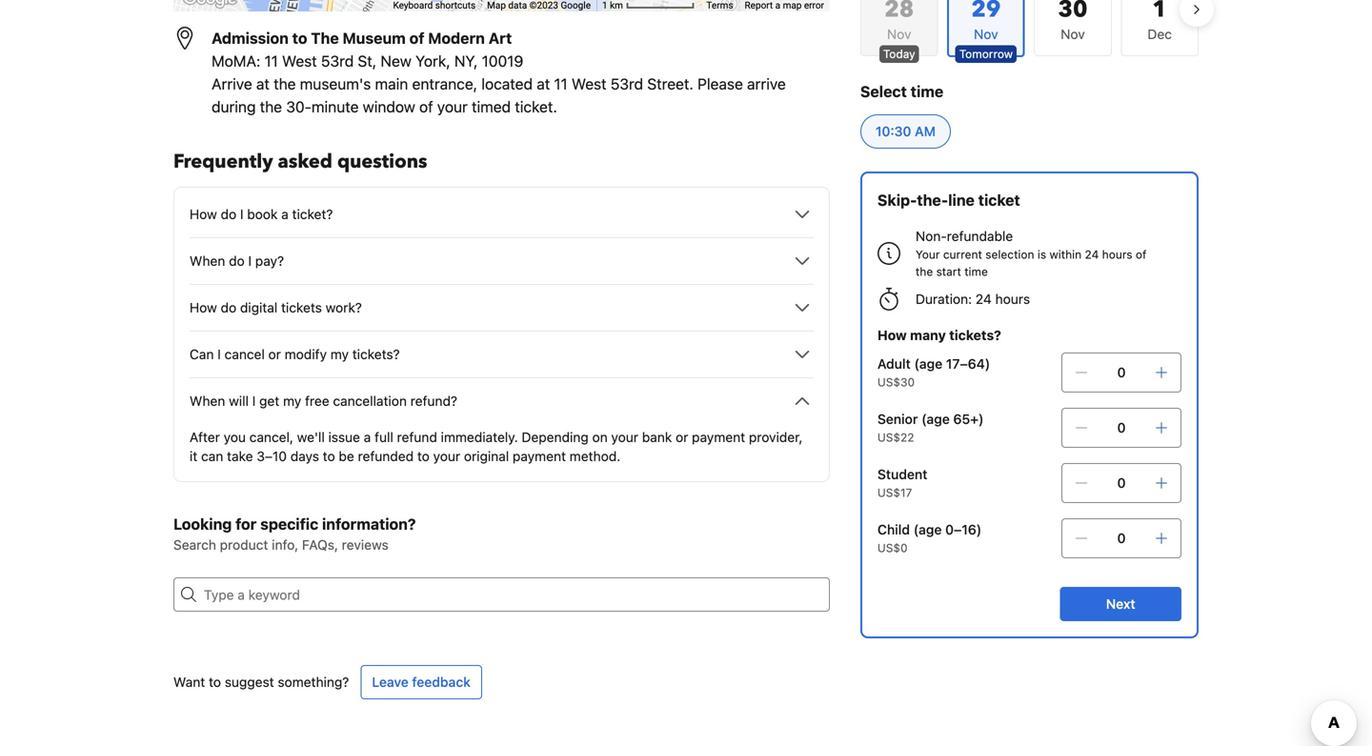 Task type: describe. For each thing, give the bounding box(es) containing it.
0 vertical spatial my
[[330, 346, 349, 362]]

free
[[305, 393, 329, 409]]

moma:
[[212, 52, 261, 70]]

want
[[173, 674, 205, 690]]

when do i pay? button
[[190, 250, 814, 273]]

asked
[[278, 149, 333, 175]]

non-
[[916, 228, 947, 244]]

st,
[[358, 52, 377, 70]]

or inside after you cancel, we'll issue a full refund immediately. depending on your bank or payment provider, it can take 3–10 days to be refunded to your original payment method.
[[676, 429, 688, 445]]

ny,
[[454, 52, 478, 70]]

original
[[464, 448, 509, 464]]

us$22
[[878, 431, 914, 444]]

child (age 0–16) us$0
[[878, 522, 982, 555]]

tickets
[[281, 300, 322, 315]]

start
[[936, 265, 961, 278]]

depending
[[522, 429, 589, 445]]

within
[[1050, 248, 1082, 261]]

of inside non-refundable your current selection is within 24 hours of the start time
[[1136, 248, 1147, 261]]

reviews
[[342, 537, 388, 553]]

skip-the-line ticket
[[878, 191, 1020, 209]]

work?
[[326, 300, 362, 315]]

new
[[381, 52, 412, 70]]

how many tickets?
[[878, 327, 1001, 343]]

dec button
[[1121, 0, 1199, 56]]

0 for 0–16)
[[1117, 530, 1126, 546]]

(age for adult
[[914, 356, 943, 372]]

you
[[224, 429, 246, 445]]

i right can
[[217, 346, 221, 362]]

be
[[339, 448, 354, 464]]

select
[[860, 82, 907, 101]]

do for pay?
[[229, 253, 245, 269]]

adult (age 17–64) us$30
[[878, 356, 990, 389]]

1 vertical spatial 24
[[976, 291, 992, 307]]

ticket.
[[515, 98, 557, 116]]

when will i get my free cancellation refund? button
[[190, 390, 814, 413]]

the inside non-refundable your current selection is within 24 hours of the start time
[[916, 265, 933, 278]]

ticket?
[[292, 206, 333, 222]]

10:30
[[876, 123, 911, 139]]

leave feedback button
[[361, 665, 482, 699]]

issue
[[328, 429, 360, 445]]

york,
[[416, 52, 450, 70]]

ticket
[[978, 191, 1020, 209]]

how do digital tickets work? button
[[190, 296, 814, 319]]

3 0 from the top
[[1117, 475, 1126, 491]]

to down the refund
[[417, 448, 430, 464]]

0 horizontal spatial 11
[[264, 52, 278, 70]]

do for tickets
[[221, 300, 236, 315]]

frequently
[[173, 149, 273, 175]]

during
[[212, 98, 256, 116]]

feedback
[[412, 674, 471, 690]]

1 at from the left
[[256, 75, 270, 93]]

looking
[[173, 515, 232, 533]]

24 inside non-refundable your current selection is within 24 hours of the start time
[[1085, 248, 1099, 261]]

select time
[[860, 82, 944, 101]]

pay?
[[255, 253, 284, 269]]

window
[[363, 98, 415, 116]]

questions
[[337, 149, 427, 175]]

want to suggest something?
[[173, 674, 349, 690]]

modify
[[285, 346, 327, 362]]

provider,
[[749, 429, 803, 445]]

will
[[229, 393, 249, 409]]

us$30
[[878, 375, 915, 389]]

duration:
[[916, 291, 972, 307]]

the
[[311, 29, 339, 47]]

17–64)
[[946, 356, 990, 372]]

hours inside non-refundable your current selection is within 24 hours of the start time
[[1102, 248, 1133, 261]]

refund
[[397, 429, 437, 445]]

nov for nov
[[1061, 26, 1085, 42]]

1 vertical spatial 11
[[554, 75, 568, 93]]

refundable
[[947, 228, 1013, 244]]

when will i get my free cancellation refund?
[[190, 393, 457, 409]]

on
[[592, 429, 608, 445]]

something?
[[278, 674, 349, 690]]

how for how many tickets?
[[878, 327, 907, 343]]

information?
[[322, 515, 416, 533]]

admission
[[212, 29, 289, 47]]

days
[[290, 448, 319, 464]]

the-
[[917, 191, 948, 209]]

i for book
[[240, 206, 243, 222]]

immediately.
[[441, 429, 518, 445]]

refunded
[[358, 448, 414, 464]]

entrance,
[[412, 75, 477, 93]]

method.
[[570, 448, 621, 464]]

1 vertical spatial your
[[611, 429, 638, 445]]

bank
[[642, 429, 672, 445]]

cancel
[[225, 346, 265, 362]]

3–10
[[257, 448, 287, 464]]

after you cancel, we'll issue a full refund immediately. depending on your bank or payment provider, it can take 3–10 days to be refunded to your original payment method.
[[190, 429, 803, 464]]

to left be
[[323, 448, 335, 464]]

(age for senior
[[921, 411, 950, 427]]

leave feedback
[[372, 674, 471, 690]]

Type a keyword field
[[196, 577, 830, 612]]

many
[[910, 327, 946, 343]]

skip-
[[878, 191, 917, 209]]

street.
[[647, 75, 694, 93]]

get
[[259, 393, 279, 409]]

to right want
[[209, 674, 221, 690]]

2 at from the left
[[537, 75, 550, 93]]

your inside the admission to the museum of modern art moma: 11 west 53rd st, new york, ny, 10019 arrive at the museum's main entrance, located at 11 west 53rd street.     please arrive during the 30-minute window of your timed ticket.
[[437, 98, 468, 116]]

0–16)
[[945, 522, 982, 537]]

can i cancel or modify my tickets?
[[190, 346, 400, 362]]

1 horizontal spatial west
[[572, 75, 607, 93]]

student us$17
[[878, 466, 928, 499]]

when for when will i get my free cancellation refund?
[[190, 393, 225, 409]]



Task type: locate. For each thing, give the bounding box(es) containing it.
nov
[[887, 26, 911, 42], [1061, 26, 1085, 42]]

nov button
[[1034, 0, 1112, 56]]

0 vertical spatial a
[[281, 206, 289, 222]]

after
[[190, 429, 220, 445]]

google image
[[178, 0, 241, 11]]

it
[[190, 448, 197, 464]]

how do i book a ticket?
[[190, 206, 333, 222]]

i for get
[[252, 393, 256, 409]]

is
[[1038, 248, 1046, 261]]

i
[[240, 206, 243, 222], [248, 253, 252, 269], [217, 346, 221, 362], [252, 393, 256, 409]]

0 horizontal spatial time
[[911, 82, 944, 101]]

0 horizontal spatial 53rd
[[321, 52, 354, 70]]

do left the digital
[[221, 300, 236, 315]]

museum's
[[300, 75, 371, 93]]

0 vertical spatial 24
[[1085, 248, 1099, 261]]

specific
[[260, 515, 318, 533]]

0 vertical spatial tickets?
[[949, 327, 1001, 343]]

0 vertical spatial west
[[282, 52, 317, 70]]

1 vertical spatial 53rd
[[611, 75, 643, 93]]

30-
[[286, 98, 312, 116]]

0 vertical spatial time
[[911, 82, 944, 101]]

2 vertical spatial do
[[221, 300, 236, 315]]

your right on
[[611, 429, 638, 445]]

1 vertical spatial when
[[190, 393, 225, 409]]

0 for 17–64)
[[1117, 364, 1126, 380]]

map region
[[108, 0, 840, 249]]

0 vertical spatial (age
[[914, 356, 943, 372]]

1 horizontal spatial hours
[[1102, 248, 1133, 261]]

next button
[[1060, 587, 1182, 621]]

0 horizontal spatial a
[[281, 206, 289, 222]]

payment left provider,
[[692, 429, 745, 445]]

region containing nov
[[845, 0, 1214, 65]]

24 right the duration:
[[976, 291, 992, 307]]

of right within
[[1136, 248, 1147, 261]]

payment down depending
[[513, 448, 566, 464]]

main
[[375, 75, 408, 93]]

1 0 from the top
[[1117, 364, 1126, 380]]

2 vertical spatial how
[[878, 327, 907, 343]]

nov for nov today
[[887, 26, 911, 42]]

0 horizontal spatial at
[[256, 75, 270, 93]]

1 vertical spatial west
[[572, 75, 607, 93]]

product
[[220, 537, 268, 553]]

or inside dropdown button
[[268, 346, 281, 362]]

leave
[[372, 674, 409, 690]]

duration: 24 hours
[[916, 291, 1030, 307]]

0 horizontal spatial my
[[283, 393, 301, 409]]

0 vertical spatial the
[[274, 75, 296, 93]]

0 for 65+)
[[1117, 420, 1126, 435]]

a inside after you cancel, we'll issue a full refund immediately. depending on your bank or payment provider, it can take 3–10 days to be refunded to your original payment method.
[[364, 429, 371, 445]]

at right arrive
[[256, 75, 270, 93]]

or right cancel at top
[[268, 346, 281, 362]]

1 vertical spatial hours
[[995, 291, 1030, 307]]

tickets? inside can i cancel or modify my tickets? dropdown button
[[352, 346, 400, 362]]

art
[[489, 29, 512, 47]]

how up can
[[190, 300, 217, 315]]

do left "pay?"
[[229, 253, 245, 269]]

refund?
[[410, 393, 457, 409]]

0 vertical spatial 53rd
[[321, 52, 354, 70]]

1 vertical spatial or
[[676, 429, 688, 445]]

1 horizontal spatial 24
[[1085, 248, 1099, 261]]

time
[[911, 82, 944, 101], [964, 265, 988, 278]]

of up york,
[[409, 29, 424, 47]]

full
[[375, 429, 393, 445]]

2 vertical spatial of
[[1136, 248, 1147, 261]]

suggest
[[225, 674, 274, 690]]

when
[[190, 253, 225, 269], [190, 393, 225, 409]]

how
[[190, 206, 217, 222], [190, 300, 217, 315], [878, 327, 907, 343]]

nov left dec
[[1061, 26, 1085, 42]]

(age for child
[[913, 522, 942, 537]]

2 nov from the left
[[1061, 26, 1085, 42]]

nov inside nov today
[[887, 26, 911, 42]]

1 horizontal spatial or
[[676, 429, 688, 445]]

11
[[264, 52, 278, 70], [554, 75, 568, 93]]

looking for specific information? search product info, faqs, reviews
[[173, 515, 416, 553]]

(age inside adult (age 17–64) us$30
[[914, 356, 943, 372]]

please
[[698, 75, 743, 93]]

or right bank
[[676, 429, 688, 445]]

we'll
[[297, 429, 325, 445]]

2 when from the top
[[190, 393, 225, 409]]

book
[[247, 206, 278, 222]]

my right get
[[283, 393, 301, 409]]

(age inside child (age 0–16) us$0
[[913, 522, 942, 537]]

1 horizontal spatial 53rd
[[611, 75, 643, 93]]

(age
[[914, 356, 943, 372], [921, 411, 950, 427], [913, 522, 942, 537]]

1 vertical spatial a
[[364, 429, 371, 445]]

when left "pay?"
[[190, 253, 225, 269]]

can
[[201, 448, 223, 464]]

0 horizontal spatial tickets?
[[352, 346, 400, 362]]

your down entrance,
[[437, 98, 468, 116]]

today
[[883, 47, 915, 61]]

0 horizontal spatial 24
[[976, 291, 992, 307]]

0 vertical spatial do
[[221, 206, 236, 222]]

i for pay?
[[248, 253, 252, 269]]

how for how do digital tickets work?
[[190, 300, 217, 315]]

2 vertical spatial (age
[[913, 522, 942, 537]]

10019
[[482, 52, 523, 70]]

nov inside button
[[1061, 26, 1085, 42]]

53rd
[[321, 52, 354, 70], [611, 75, 643, 93]]

a left full
[[364, 429, 371, 445]]

tickets?
[[949, 327, 1001, 343], [352, 346, 400, 362]]

a inside dropdown button
[[281, 206, 289, 222]]

current
[[943, 248, 982, 261]]

1 horizontal spatial my
[[330, 346, 349, 362]]

us$0
[[878, 541, 908, 555]]

time down current at top
[[964, 265, 988, 278]]

(age right child
[[913, 522, 942, 537]]

tickets? up 'cancellation' at the bottom left
[[352, 346, 400, 362]]

timed
[[472, 98, 511, 116]]

0 horizontal spatial payment
[[513, 448, 566, 464]]

0 vertical spatial 11
[[264, 52, 278, 70]]

take
[[227, 448, 253, 464]]

4 0 from the top
[[1117, 530, 1126, 546]]

2 vertical spatial the
[[916, 265, 933, 278]]

your
[[437, 98, 468, 116], [611, 429, 638, 445], [433, 448, 460, 464]]

53rd left street.
[[611, 75, 643, 93]]

tickets? up 17–64)
[[949, 327, 1001, 343]]

0 vertical spatial payment
[[692, 429, 745, 445]]

how do digital tickets work?
[[190, 300, 362, 315]]

1 horizontal spatial payment
[[692, 429, 745, 445]]

to left the
[[292, 29, 307, 47]]

2 vertical spatial your
[[433, 448, 460, 464]]

1 nov from the left
[[887, 26, 911, 42]]

0 horizontal spatial hours
[[995, 291, 1030, 307]]

1 vertical spatial of
[[419, 98, 433, 116]]

payment
[[692, 429, 745, 445], [513, 448, 566, 464]]

of down entrance,
[[419, 98, 433, 116]]

can i cancel or modify my tickets? button
[[190, 343, 814, 366]]

53rd up 'museum's'
[[321, 52, 354, 70]]

hours down selection
[[995, 291, 1030, 307]]

arrive
[[747, 75, 786, 93]]

do
[[221, 206, 236, 222], [229, 253, 245, 269], [221, 300, 236, 315]]

a right book
[[281, 206, 289, 222]]

0 vertical spatial when
[[190, 253, 225, 269]]

west left street.
[[572, 75, 607, 93]]

1 vertical spatial how
[[190, 300, 217, 315]]

your down the refund
[[433, 448, 460, 464]]

how down "frequently"
[[190, 206, 217, 222]]

dec
[[1148, 26, 1172, 42]]

time inside non-refundable your current selection is within 24 hours of the start time
[[964, 265, 988, 278]]

(age down many
[[914, 356, 943, 372]]

modern
[[428, 29, 485, 47]]

time up am in the right top of the page
[[911, 82, 944, 101]]

2 0 from the top
[[1117, 420, 1126, 435]]

non-refundable your current selection is within 24 hours of the start time
[[916, 228, 1147, 278]]

0 vertical spatial of
[[409, 29, 424, 47]]

1 horizontal spatial at
[[537, 75, 550, 93]]

1 when from the top
[[190, 253, 225, 269]]

west down the
[[282, 52, 317, 70]]

search
[[173, 537, 216, 553]]

the down your in the top of the page
[[916, 265, 933, 278]]

1 vertical spatial my
[[283, 393, 301, 409]]

1 vertical spatial time
[[964, 265, 988, 278]]

nov today
[[883, 26, 915, 61]]

1 horizontal spatial time
[[964, 265, 988, 278]]

at up the "ticket."
[[537, 75, 550, 93]]

next
[[1106, 596, 1135, 612]]

0 vertical spatial your
[[437, 98, 468, 116]]

how for how do i book a ticket?
[[190, 206, 217, 222]]

senior (age 65+) us$22
[[878, 411, 984, 444]]

0 horizontal spatial west
[[282, 52, 317, 70]]

located
[[481, 75, 533, 93]]

0 horizontal spatial nov
[[887, 26, 911, 42]]

for
[[236, 515, 257, 533]]

a
[[281, 206, 289, 222], [364, 429, 371, 445]]

can
[[190, 346, 214, 362]]

1 vertical spatial (age
[[921, 411, 950, 427]]

line
[[948, 191, 975, 209]]

0
[[1117, 364, 1126, 380], [1117, 420, 1126, 435], [1117, 475, 1126, 491], [1117, 530, 1126, 546]]

(age inside senior (age 65+) us$22
[[921, 411, 950, 427]]

1 horizontal spatial 11
[[554, 75, 568, 93]]

am
[[915, 123, 936, 139]]

your
[[916, 248, 940, 261]]

admission to the museum of modern art moma: 11 west 53rd st, new york, ny, 10019 arrive at the museum's main entrance, located at 11 west 53rd street.     please arrive during the 30-minute window of your timed ticket.
[[212, 29, 786, 116]]

when do i pay?
[[190, 253, 284, 269]]

1 vertical spatial tickets?
[[352, 346, 400, 362]]

selection
[[985, 248, 1034, 261]]

11 down admission
[[264, 52, 278, 70]]

child
[[878, 522, 910, 537]]

i left "pay?"
[[248, 253, 252, 269]]

1 horizontal spatial a
[[364, 429, 371, 445]]

1 horizontal spatial tickets?
[[949, 327, 1001, 343]]

11 up the "ticket."
[[554, 75, 568, 93]]

the left 30-
[[260, 98, 282, 116]]

hours right within
[[1102, 248, 1133, 261]]

us$17
[[878, 486, 912, 499]]

65+)
[[953, 411, 984, 427]]

my right modify
[[330, 346, 349, 362]]

do left book
[[221, 206, 236, 222]]

0 vertical spatial or
[[268, 346, 281, 362]]

nov up today
[[887, 26, 911, 42]]

i right will
[[252, 393, 256, 409]]

1 vertical spatial payment
[[513, 448, 566, 464]]

0 horizontal spatial or
[[268, 346, 281, 362]]

1 vertical spatial the
[[260, 98, 282, 116]]

at
[[256, 75, 270, 93], [537, 75, 550, 93]]

1 horizontal spatial nov
[[1061, 26, 1085, 42]]

0 vertical spatial how
[[190, 206, 217, 222]]

(age left 65+) at the bottom
[[921, 411, 950, 427]]

when left will
[[190, 393, 225, 409]]

do for book
[[221, 206, 236, 222]]

when for when do i pay?
[[190, 253, 225, 269]]

0 vertical spatial hours
[[1102, 248, 1133, 261]]

the up 30-
[[274, 75, 296, 93]]

i left book
[[240, 206, 243, 222]]

faqs,
[[302, 537, 338, 553]]

region
[[845, 0, 1214, 65]]

24 right within
[[1085, 248, 1099, 261]]

how up adult
[[878, 327, 907, 343]]

1 vertical spatial do
[[229, 253, 245, 269]]

to inside the admission to the museum of modern art moma: 11 west 53rd st, new york, ny, 10019 arrive at the museum's main entrance, located at 11 west 53rd street.     please arrive during the 30-minute window of your timed ticket.
[[292, 29, 307, 47]]



Task type: vqa. For each thing, say whether or not it's contained in the screenshot.
Convenience
no



